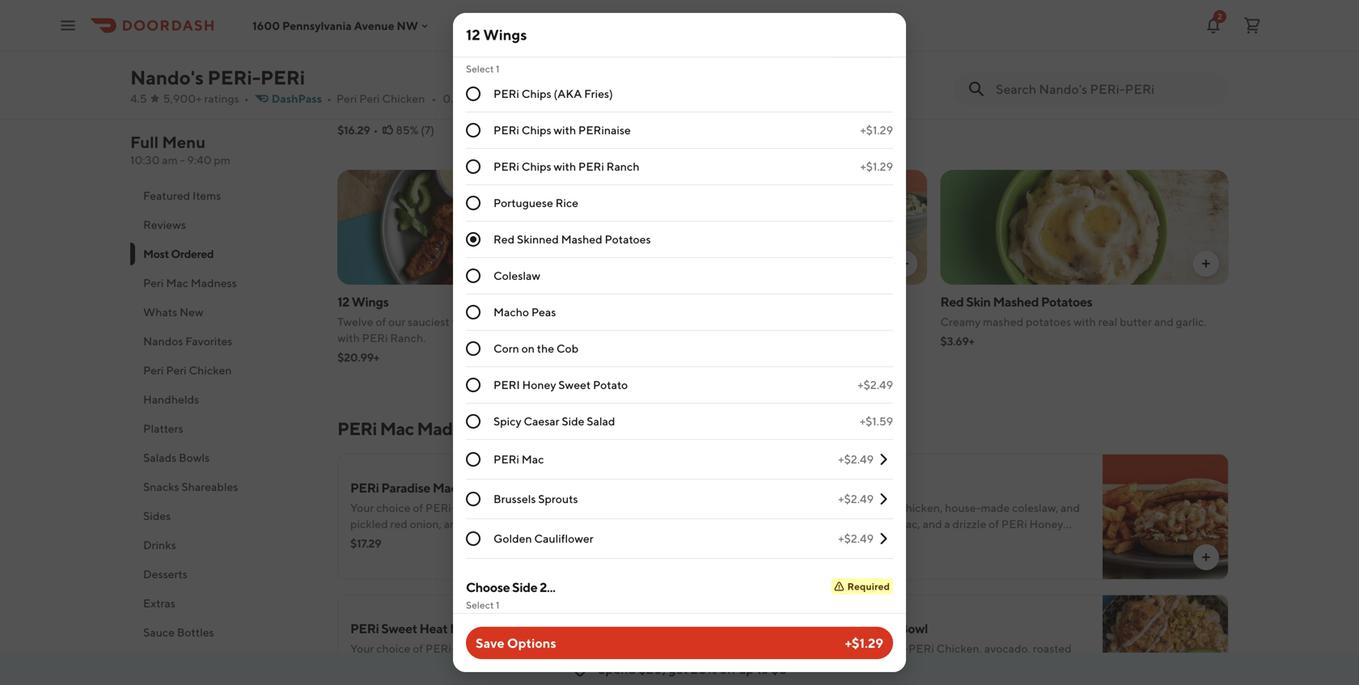 Task type: vqa. For each thing, say whether or not it's contained in the screenshot.
the 1 inside the Choose Side... Select 1
yes



Task type: locate. For each thing, give the bounding box(es) containing it.
1 vertical spatial arugula,
[[444, 517, 485, 531]]

portuguese inside baked portuguese roll smothered in garlic-herb butter and grilled.
[[674, 88, 734, 101]]

1 vertical spatial over
[[929, 658, 952, 672]]

and left "hummus"
[[509, 88, 528, 101]]

12 inside '12 wings twelve of our sauciest treats - tender and spicy.  served with peri ranch. $20.99+'
[[337, 294, 349, 309]]

0 vertical spatial chips
[[522, 87, 551, 100]]

chicken
[[399, 67, 447, 82], [961, 67, 1008, 82], [382, 92, 425, 105], [639, 294, 686, 309], [189, 364, 232, 377]]

twelve
[[337, 315, 373, 328]]

four- down avocado,
[[1015, 658, 1041, 672]]

required up 'herb' at the top of the page
[[847, 44, 890, 56]]

chicken down favorites
[[189, 364, 232, 377]]

0 horizontal spatial -
[[180, 153, 185, 167]]

sauce
[[143, 626, 175, 639]]

four-
[[535, 517, 560, 531], [803, 517, 828, 531], [514, 658, 540, 672], [1015, 658, 1041, 672]]

mac left stack
[[834, 480, 858, 496]]

chicken, up the creamy,
[[937, 642, 982, 655]]

1 served from the left
[[580, 315, 616, 328]]

over down roasted
[[337, 104, 360, 117]]

0 vertical spatial +$1.29
[[860, 123, 893, 137]]

with inside red skin mashed potatoes creamy mashed potatoes with real butter and garlic. $3.69+
[[1074, 315, 1096, 328]]

0 horizontal spatial made
[[568, 642, 597, 655]]

peas
[[531, 305, 556, 319]]

ranch down the creamy,
[[962, 674, 995, 685]]

1 vertical spatial coleslaw,
[[350, 658, 397, 672]]

honey inside peri sweet heat mac bowl your choice of peri-peri chicken, house-made coleslaw, pickled red onion, and four-cheese peri mac, finished with a peri honey drizzle.
[[455, 674, 488, 685]]

red down the heat on the left of page
[[439, 658, 456, 672]]

snacks
[[143, 480, 179, 494]]

1 vertical spatial red
[[940, 294, 964, 309]]

a
[[960, 88, 966, 101], [944, 517, 950, 531], [446, 534, 452, 547], [418, 674, 424, 685], [926, 674, 932, 685]]

served
[[577, 88, 612, 101]]

0 vertical spatial mashed
[[561, 233, 602, 246]]

required for choose side 2...
[[847, 581, 890, 592]]

chips for peri chips with perinaise
[[522, 123, 551, 137]]

over left the creamy,
[[929, 658, 952, 672]]

mac inside peri mac power bowl your choice of peri-peri chicken, avocado, roasted red peppers, grilled corn over our creamy, four-cheese peri mac, finished with a peri ranch drizzle.
[[834, 621, 858, 636]]

mac for peri mac stack peri-peri pulled chicken, house-made coleslaw, and four-cheese peri mac, and a drizzle of peri honey sandwiched between our buttery garlic bread.  be sure to grab extra napkins!
[[834, 480, 858, 496]]

2 vertical spatial +$1.29
[[845, 636, 883, 651]]

1 horizontal spatial coleslaw,
[[1012, 501, 1058, 515]]

macho peas
[[494, 305, 556, 319]]

mashed
[[561, 233, 602, 246], [993, 294, 1039, 309]]

your inside peri paradise mac bowl your choice of peri-peri chicken, grilled pineapple, pickled red onion, arugula, feta, and four-cheese peri mac, finished with a lemon & herb peri-peri drizzle.
[[350, 501, 374, 515]]

garlic-
[[824, 88, 857, 101]]

chicken for peri peri chicken bowl roasted red peppers, grilled corn and hummus served over portuguese rice and arugula.
[[399, 67, 447, 82]]

lemon
[[454, 534, 490, 547]]

add item to cart image for for a little dark 'n' delicious.
[[1200, 30, 1213, 43]]

1 vertical spatial portuguese
[[362, 104, 422, 117]]

1 horizontal spatial wings
[[483, 26, 527, 43]]

and down baked
[[639, 104, 658, 117]]

red inside choose side... group
[[494, 233, 515, 246]]

1 horizontal spatial grilled
[[532, 501, 565, 515]]

1 up save
[[496, 599, 500, 611]]

butter inside baked portuguese roll smothered in garlic-herb butter and grilled.
[[884, 88, 916, 101]]

0 horizontal spatial ranch
[[606, 160, 640, 173]]

four- inside peri paradise mac bowl your choice of peri-peri chicken, grilled pineapple, pickled red onion, arugula, feta, and four-cheese peri mac, finished with a lemon & herb peri-peri drizzle.
[[535, 517, 560, 531]]

choose side... group
[[466, 42, 893, 559]]

golden
[[494, 532, 532, 545]]

platters button
[[130, 414, 318, 443]]

0 horizontal spatial sweet
[[381, 621, 417, 636]]

madness up whats new 'button' in the left top of the page
[[191, 276, 237, 290]]

choose inside choose side 2... select 1
[[466, 580, 510, 595]]

butter
[[884, 88, 916, 101], [1120, 315, 1152, 328]]

1 vertical spatial required
[[847, 581, 890, 592]]

1 vertical spatial +$1.29
[[860, 160, 893, 173]]

mac right paradise
[[433, 480, 457, 496]]

1600 pennsylvania avenue nw button
[[252, 19, 431, 32]]

cheese down roasted
[[1041, 658, 1078, 672]]

2 choose from the top
[[466, 580, 510, 595]]

12
[[466, 26, 480, 43], [337, 294, 349, 309]]

your inside peri mac power bowl your choice of peri-peri chicken, avocado, roasted red peppers, grilled corn over our creamy, four-cheese peri mac, finished with a peri ranch drizzle.
[[803, 642, 826, 655]]

herb
[[501, 534, 527, 547]]

3 chips from the top
[[522, 160, 551, 173]]

served right spicy.
[[580, 315, 616, 328]]

and left garlic.
[[1154, 315, 1174, 328]]

choice inside peri mac power bowl your choice of peri-peri chicken, avocado, roasted red peppers, grilled corn over our creamy, four-cheese peri mac, finished with a peri ranch drizzle.
[[829, 642, 863, 655]]

peri chips (aka fries)
[[494, 87, 613, 100]]

mac inside peri sweet heat mac bowl your choice of peri-peri chicken, house-made coleslaw, pickled red onion, and four-cheese peri mac, finished with a peri honey drizzle.
[[450, 621, 475, 636]]

2 horizontal spatial grilled
[[869, 658, 902, 672]]

0 horizontal spatial onion,
[[410, 517, 442, 531]]

your inside peri sweet heat mac bowl your choice of peri-peri chicken, house-made coleslaw, pickled red onion, and four-cheese peri mac, finished with a peri honey drizzle.
[[350, 642, 374, 655]]

1 horizontal spatial mashed
[[993, 294, 1039, 309]]

spend $20, get 20% off up to $5
[[598, 661, 787, 677]]

perinaise.
[[639, 331, 694, 345]]

ranch down perinaise
[[606, 160, 640, 173]]

1 vertical spatial grilled
[[532, 501, 565, 515]]

0 horizontal spatial over
[[337, 104, 360, 117]]

mac right the heat on the left of page
[[450, 621, 475, 636]]

peri peri chicken • 0.7 mi
[[336, 92, 474, 105]]

served up perinaise.
[[639, 315, 675, 328]]

1 vertical spatial made
[[568, 642, 597, 655]]

1 choose from the top
[[466, 43, 510, 59]]

chips for peri chips with peri ranch
[[522, 160, 551, 173]]

red up creamy
[[940, 294, 964, 309]]

+$2.49 up stack
[[838, 453, 874, 466]]

1 vertical spatial -
[[484, 315, 489, 328]]

None radio
[[466, 123, 481, 138], [466, 159, 481, 174], [466, 378, 481, 392], [466, 123, 481, 138], [466, 159, 481, 174], [466, 378, 481, 392]]

peri up $16.29
[[336, 92, 357, 105]]

garlic.
[[1176, 315, 1207, 328]]

grilled down power
[[869, 658, 902, 672]]

served inside '12 wings twelve of our sauciest treats - tender and spicy.  served with peri ranch. $20.99+'
[[580, 315, 616, 328]]

peppers,
[[402, 88, 447, 101], [822, 658, 867, 672]]

wings inside '12 wings twelve of our sauciest treats - tender and spicy.  served with peri ranch. $20.99+'
[[352, 294, 389, 309]]

tender
[[491, 315, 525, 328]]

0 vertical spatial corn
[[484, 88, 507, 101]]

of
[[376, 315, 386, 328], [413, 501, 423, 515], [989, 517, 999, 531], [413, 642, 423, 655], [865, 642, 875, 655]]

red right roasted
[[382, 88, 400, 101]]

honey inside peri mac stack peri-peri pulled chicken, house-made coleslaw, and four-cheese peri mac, and a drizzle of peri honey sandwiched between our buttery garlic bread.  be sure to grab extra napkins!
[[1029, 517, 1063, 531]]

drinks
[[143, 538, 176, 552]]

save options
[[476, 636, 556, 651]]

finished inside peri sweet heat mac bowl your choice of peri-peri chicken, house-made coleslaw, pickled red onion, and four-cheese peri mac, finished with a peri honey drizzle.
[[350, 674, 391, 685]]

red inside peri mac power bowl your choice of peri-peri chicken, avocado, roasted red peppers, grilled corn over our creamy, four-cheese peri mac, finished with a peri ranch drizzle.
[[803, 658, 820, 672]]

1 horizontal spatial madness
[[417, 418, 488, 439]]

0 vertical spatial -
[[180, 153, 185, 167]]

1 vertical spatial potatoes
[[1041, 294, 1092, 309]]

peppers, up rice
[[402, 88, 447, 101]]

1 horizontal spatial over
[[929, 658, 952, 672]]

chicken, down choose side 2... select 1
[[484, 642, 530, 655]]

red down paradise
[[390, 517, 408, 531]]

four- up golden cauliflower
[[535, 517, 560, 531]]

bowl inside peri paradise mac bowl your choice of peri-peri chicken, grilled pineapple, pickled red onion, arugula, feta, and four-cheese peri mac, finished with a lemon & herb peri-peri drizzle.
[[460, 480, 488, 496]]

of right "twelve"
[[376, 315, 386, 328]]

sides button
[[130, 502, 318, 531]]

&
[[492, 534, 499, 547]]

1 required from the top
[[847, 44, 890, 56]]

of inside peri mac stack peri-peri pulled chicken, house-made coleslaw, and four-cheese peri mac, and a drizzle of peri honey sandwiched between our buttery garlic bread.  be sure to grab extra napkins!
[[989, 517, 999, 531]]

1 vertical spatial wings
[[352, 294, 389, 309]]

mac for peri mac
[[522, 453, 544, 466]]

1 vertical spatial side
[[512, 580, 537, 595]]

honey up be
[[1029, 517, 1063, 531]]

0 vertical spatial butter
[[884, 88, 916, 101]]

mac inside button
[[166, 276, 188, 290]]

choose left side...
[[466, 43, 510, 59]]

2 vertical spatial pickled
[[399, 658, 437, 672]]

made inside peri mac stack peri-peri pulled chicken, house-made coleslaw, and four-cheese peri mac, and a drizzle of peri honey sandwiched between our buttery garlic bread.  be sure to grab extra napkins!
[[981, 501, 1010, 515]]

coleslaw,
[[1012, 501, 1058, 515], [350, 658, 397, 672]]

0 vertical spatial required
[[847, 44, 890, 56]]

to left 'grab'
[[803, 550, 813, 563]]

treats
[[452, 315, 482, 328]]

mac down caesar
[[522, 453, 544, 466]]

made up "drizzle"
[[981, 501, 1010, 515]]

1 1 from the top
[[496, 63, 500, 74]]

chips up portuguese rice
[[522, 160, 551, 173]]

portuguese inside choose side... group
[[494, 196, 553, 210]]

red inside red skin mashed potatoes creamy mashed potatoes with real butter and garlic. $3.69+
[[940, 294, 964, 309]]

mashed inside red skin mashed potatoes creamy mashed potatoes with real butter and garlic. $3.69+
[[993, 294, 1039, 309]]

peri
[[336, 92, 357, 105], [359, 92, 380, 105], [143, 276, 164, 290], [143, 364, 164, 377], [166, 364, 187, 377]]

bowl right power
[[899, 621, 928, 636]]

chicken up '85%'
[[382, 92, 425, 105]]

0 vertical spatial select
[[466, 63, 494, 74]]

$20,
[[639, 661, 666, 677]]

2 horizontal spatial our
[[954, 658, 971, 672]]

Item Search search field
[[996, 80, 1216, 98]]

mac left power
[[834, 621, 858, 636]]

off
[[720, 661, 736, 677]]

1 vertical spatial chips
[[522, 123, 551, 137]]

madness left spicy
[[417, 418, 488, 439]]

of inside peri paradise mac bowl your choice of peri-peri chicken, grilled pineapple, pickled red onion, arugula, feta, and four-cheese peri mac, finished with a lemon & herb peri-peri drizzle.
[[413, 501, 423, 515]]

with inside peri sweet heat mac bowl your choice of peri-peri chicken, house-made coleslaw, pickled red onion, and four-cheese peri mac, finished with a peri honey drizzle.
[[394, 674, 416, 685]]

for
[[940, 88, 957, 101]]

- inside full menu 10:30 am - 9:40 pm
[[180, 153, 185, 167]]

of down paradise
[[413, 501, 423, 515]]

1 horizontal spatial portuguese
[[494, 196, 553, 210]]

choose inside choose side... select 1
[[466, 43, 510, 59]]

mashed for skin
[[993, 294, 1039, 309]]

0 horizontal spatial madness
[[191, 276, 237, 290]]

2 select from the top
[[466, 599, 494, 611]]

grilled up the arugula.
[[449, 88, 481, 101]]

0 vertical spatial ranch
[[606, 160, 640, 173]]

mashed up mashed
[[993, 294, 1039, 309]]

1 horizontal spatial house-
[[945, 501, 981, 515]]

- right am
[[180, 153, 185, 167]]

bowl
[[449, 67, 478, 82], [460, 480, 488, 496], [477, 621, 506, 636], [899, 621, 928, 636]]

portuguese up '85%'
[[362, 104, 422, 117]]

chicken, right pulled at the bottom
[[897, 501, 943, 515]]

house- inside peri sweet heat mac bowl your choice of peri-peri chicken, house-made coleslaw, pickled red onion, and four-cheese peri mac, finished with a peri honey drizzle.
[[532, 642, 568, 655]]

choice inside peri paradise mac bowl your choice of peri-peri chicken, grilled pineapple, pickled red onion, arugula, feta, and four-cheese peri mac, finished with a lemon & herb peri-peri drizzle.
[[376, 501, 411, 515]]

add item to cart image
[[898, 30, 911, 43], [1200, 30, 1213, 43], [1200, 257, 1213, 270], [748, 551, 760, 564]]

potatoes inside choose side... group
[[605, 233, 651, 246]]

drizzle. down 'pineapple,' at the bottom left of page
[[588, 534, 625, 547]]

0 horizontal spatial 12
[[337, 294, 349, 309]]

0 horizontal spatial house-
[[532, 642, 568, 655]]

drizzle.
[[588, 534, 625, 547], [491, 674, 527, 685], [997, 674, 1034, 685]]

2 chips from the top
[[522, 123, 551, 137]]

0 horizontal spatial our
[[388, 315, 406, 328]]

onion, down paradise
[[410, 517, 442, 531]]

most
[[143, 247, 169, 261]]

1 select from the top
[[466, 63, 494, 74]]

save
[[476, 636, 505, 651]]

0 vertical spatial to
[[803, 550, 813, 563]]

2 horizontal spatial portuguese
[[674, 88, 734, 101]]

wings inside dialog
[[483, 26, 527, 43]]

chips down "hummus"
[[522, 123, 551, 137]]

0 horizontal spatial to
[[757, 661, 769, 677]]

+$2.49 for cauliflower
[[838, 532, 874, 545]]

chicken up the "peri peri chicken • 0.7 mi"
[[399, 67, 447, 82]]

1 horizontal spatial made
[[981, 501, 1010, 515]]

peri
[[494, 378, 520, 392]]

onion,
[[410, 517, 442, 531], [458, 658, 490, 672]]

1 chips from the top
[[522, 87, 551, 100]]

1 horizontal spatial red
[[940, 294, 964, 309]]

2 1 from the top
[[496, 599, 500, 611]]

1 vertical spatial select
[[466, 599, 494, 611]]

1 vertical spatial madness
[[417, 418, 488, 439]]

+$2.49 up extra
[[838, 532, 874, 545]]

sweet inside choose side... group
[[558, 378, 591, 392]]

1 vertical spatial 1
[[496, 599, 500, 611]]

red inside peri paradise mac bowl your choice of peri-peri chicken, grilled pineapple, pickled red onion, arugula, feta, and four-cheese peri mac, finished with a lemon & herb peri-peri drizzle.
[[390, 517, 408, 531]]

Coleslaw radio
[[466, 269, 481, 283]]

paradise
[[381, 480, 430, 496]]

grilled inside peri mac power bowl your choice of peri-peri chicken, avocado, roasted red peppers, grilled corn over our creamy, four-cheese peri mac, finished with a peri ranch drizzle.
[[869, 658, 902, 672]]

peri peri chicken bowl roasted red peppers, grilled corn and hummus served over portuguese rice and arugula.
[[337, 67, 612, 117]]

our left the creamy,
[[954, 658, 971, 672]]

2 vertical spatial chips
[[522, 160, 551, 173]]

peri- down power
[[878, 642, 908, 655]]

side left salad
[[562, 415, 585, 428]]

arugula, down breast
[[702, 315, 744, 328]]

peri mac madness button
[[130, 269, 318, 298]]

potatoes inside red skin mashed potatoes creamy mashed potatoes with real butter and garlic. $3.69+
[[1041, 294, 1092, 309]]

1 vertical spatial mashed
[[993, 294, 1039, 309]]

0 vertical spatial our
[[388, 315, 406, 328]]

peri paradise mac bowl image
[[650, 454, 777, 580]]

1 vertical spatial onion,
[[458, 658, 490, 672]]

1 down 12 wings
[[496, 63, 500, 74]]

chicken up little
[[961, 67, 1008, 82]]

drizzle. down save options
[[491, 674, 527, 685]]

0 horizontal spatial red
[[494, 233, 515, 246]]

mac up paradise
[[380, 418, 414, 439]]

select inside choose side 2... select 1
[[466, 599, 494, 611]]

house- up "drizzle"
[[945, 501, 981, 515]]

None radio
[[466, 414, 481, 429], [466, 452, 481, 467], [466, 492, 481, 506], [466, 532, 481, 546], [466, 414, 481, 429], [466, 452, 481, 467], [466, 492, 481, 506], [466, 532, 481, 546]]

four- down options
[[514, 658, 540, 672]]

12 wings twelve of our sauciest treats - tender and spicy.  served with peri ranch. $20.99+
[[337, 294, 616, 364]]

1 horizontal spatial onion,
[[458, 658, 490, 672]]

sweet left the heat on the left of page
[[381, 621, 417, 636]]

mashed for skinned
[[561, 233, 602, 246]]

2 horizontal spatial pickled
[[788, 315, 825, 328]]

cheese up cauliflower
[[560, 517, 597, 531]]

pickled left 'onions'
[[788, 315, 825, 328]]

sides
[[143, 509, 171, 523]]

corn inside peri mac power bowl your choice of peri-peri chicken, avocado, roasted red peppers, grilled corn over our creamy, four-cheese peri mac, finished with a peri ranch drizzle.
[[904, 658, 927, 672]]

choose for choose side...
[[466, 43, 510, 59]]

1 horizontal spatial peppers,
[[822, 658, 867, 672]]

sweet
[[558, 378, 591, 392], [381, 621, 417, 636]]

and
[[509, 88, 528, 101], [446, 104, 465, 117], [639, 104, 658, 117], [527, 315, 547, 328], [864, 315, 883, 328], [1154, 315, 1174, 328], [1061, 501, 1080, 515], [513, 517, 532, 531], [923, 517, 942, 531], [492, 658, 512, 672]]

peppers, down power
[[822, 658, 867, 672]]

choose side... select 1
[[466, 43, 546, 74]]

12 inside 12 wings dialog
[[466, 26, 480, 43]]

sprouts
[[538, 492, 578, 506]]

1 vertical spatial butter
[[1120, 315, 1152, 328]]

buttery
[[934, 534, 972, 547]]

chicken inside button
[[189, 364, 232, 377]]

whats
[[143, 305, 177, 319]]

12 up peri peri chicken bowl roasted red peppers, grilled corn and hummus served over portuguese rice and arugula.
[[466, 26, 480, 43]]

select up peri chips (aka fries) option
[[466, 63, 494, 74]]

1 vertical spatial peppers,
[[822, 658, 867, 672]]

0 horizontal spatial portuguese
[[362, 104, 422, 117]]

peri mac power bowl your choice of peri-peri chicken, avocado, roasted red peppers, grilled corn over our creamy, four-cheese peri mac, finished with a peri ranch drizzle.
[[803, 621, 1078, 685]]

12 up "twelve"
[[337, 294, 349, 309]]

house- right save
[[532, 642, 568, 655]]

Red Skinned Mashed Potatoes radio
[[466, 232, 481, 247]]

2 vertical spatial honey
[[455, 674, 488, 685]]

up
[[739, 661, 754, 677]]

1 horizontal spatial potatoes
[[1041, 294, 1092, 309]]

2 served from the left
[[639, 315, 675, 328]]

peri- up sandwiched
[[803, 501, 833, 515]]

1 inside choose side 2... select 1
[[496, 599, 500, 611]]

grilled inside peri paradise mac bowl your choice of peri-peri chicken, grilled pineapple, pickled red onion, arugula, feta, and four-cheese peri mac, finished with a lemon & herb peri-peri drizzle.
[[532, 501, 565, 515]]

+$2.49 up +$1.59
[[858, 378, 893, 392]]

of down the heat on the left of page
[[413, 642, 423, 655]]

to right up on the right of page
[[757, 661, 769, 677]]

2 vertical spatial portuguese
[[494, 196, 553, 210]]

of up garlic
[[989, 517, 999, 531]]

reviews button
[[130, 210, 318, 239]]

+$2.49 up sandwiched
[[838, 492, 874, 506]]

0 horizontal spatial add item to cart image
[[597, 257, 610, 270]]

choose for choose side 2...
[[466, 580, 510, 595]]

1 vertical spatial corn
[[904, 658, 927, 672]]

a inside peri sweet heat mac bowl your choice of peri-peri chicken, house-made coleslaw, pickled red onion, and four-cheese peri mac, finished with a peri honey drizzle.
[[418, 674, 424, 685]]

new
[[180, 305, 204, 319]]

corn on the cob
[[494, 342, 579, 355]]

skinned
[[517, 233, 559, 246]]

0 horizontal spatial drizzle.
[[491, 674, 527, 685]]

0 horizontal spatial peppers,
[[402, 88, 447, 101]]

red right red skinned mashed potatoes radio
[[494, 233, 515, 246]]

1 vertical spatial house-
[[532, 642, 568, 655]]

whats new
[[143, 305, 204, 319]]

1 horizontal spatial butter
[[1120, 315, 1152, 328]]

2 required from the top
[[847, 581, 890, 592]]

peri up handhelds
[[166, 364, 187, 377]]

0 vertical spatial potatoes
[[605, 233, 651, 246]]

0 vertical spatial onion,
[[410, 517, 442, 531]]

1 horizontal spatial -
[[484, 315, 489, 328]]

1
[[496, 63, 500, 74], [496, 599, 500, 611]]

potatoes for skinned
[[605, 233, 651, 246]]

1 horizontal spatial sweet
[[558, 378, 591, 392]]

our inside '12 wings twelve of our sauciest treats - tender and spicy.  served with peri ranch. $20.99+'
[[388, 315, 406, 328]]

peri peri chicken
[[143, 364, 232, 377]]

ratings
[[204, 92, 239, 105]]

0 vertical spatial 12
[[466, 26, 480, 43]]

potatoes
[[605, 233, 651, 246], [1041, 294, 1092, 309]]

0 horizontal spatial grilled
[[449, 88, 481, 101]]

grilled up golden cauliflower
[[532, 501, 565, 515]]

peri for peri peri chicken • 0.7 mi
[[336, 92, 357, 105]]

of inside '12 wings twelve of our sauciest treats - tender and spicy.  served with peri ranch. $20.99+'
[[376, 315, 386, 328]]

peri- down the heat on the left of page
[[425, 642, 456, 655]]

required down extra
[[847, 581, 890, 592]]

required
[[847, 44, 890, 56], [847, 581, 890, 592]]

nandos
[[143, 335, 183, 348]]

peri-
[[208, 66, 260, 89], [425, 501, 456, 515], [803, 501, 833, 515], [529, 534, 560, 547], [425, 642, 456, 655], [878, 642, 908, 655]]

0 vertical spatial sweet
[[558, 378, 591, 392]]

and right 'onions'
[[864, 315, 883, 328]]

• left roasted
[[327, 92, 332, 105]]

sweet left potato
[[558, 378, 591, 392]]

mashed inside choose side... group
[[561, 233, 602, 246]]

chicken inside peri peri chicken bowl roasted red peppers, grilled corn and hummus served over portuguese rice and arugula.
[[399, 67, 447, 82]]

cheese inside peri mac stack peri-peri pulled chicken, house-made coleslaw, and four-cheese peri mac, and a drizzle of peri honey sandwiched between our buttery garlic bread.  be sure to grab extra napkins!
[[828, 517, 865, 531]]

red skinned mashed potatoes
[[494, 233, 651, 246]]

Portuguese Rice radio
[[466, 196, 481, 210]]

0 vertical spatial red
[[494, 233, 515, 246]]

potatoes
[[1026, 315, 1071, 328]]

bowl for mac
[[899, 621, 928, 636]]

peri down nandos
[[143, 364, 164, 377]]

0 horizontal spatial wings
[[352, 294, 389, 309]]

0 horizontal spatial coleslaw,
[[350, 658, 397, 672]]

$5
[[771, 661, 787, 677]]

four- up sandwiched
[[803, 517, 828, 531]]

side left 2...
[[512, 580, 537, 595]]

+$2.49
[[858, 378, 893, 392], [838, 453, 874, 466], [838, 492, 874, 506], [838, 532, 874, 545]]

mac inside peri mac stack peri-peri pulled chicken, house-made coleslaw, and four-cheese peri mac, and a drizzle of peri honey sandwiched between our buttery garlic bread.  be sure to grab extra napkins!
[[834, 480, 858, 496]]

mac for peri mac madness
[[380, 418, 414, 439]]

1 horizontal spatial add item to cart image
[[898, 257, 911, 270]]

0 vertical spatial pickled
[[788, 315, 825, 328]]

0 vertical spatial choose
[[466, 43, 510, 59]]

0 horizontal spatial butter
[[884, 88, 916, 101]]

bowl inside peri peri chicken bowl roasted red peppers, grilled corn and hummus served over portuguese rice and arugula.
[[449, 67, 478, 82]]

2 horizontal spatial drizzle.
[[997, 674, 1034, 685]]

1 horizontal spatial corn
[[904, 658, 927, 672]]

made right options
[[568, 642, 597, 655]]

rice
[[555, 196, 578, 210]]

peri mac stack image
[[1103, 454, 1229, 580]]

0 horizontal spatial side
[[512, 580, 537, 595]]

with inside chicken breast sandwich served with arugula, tomato, pickled onions and perinaise.
[[677, 315, 700, 328]]

fries)
[[584, 87, 613, 100]]

0 horizontal spatial potatoes
[[605, 233, 651, 246]]

extras
[[143, 597, 175, 610]]

portuguese inside peri peri chicken bowl roasted red peppers, grilled corn and hummus served over portuguese rice and arugula.
[[362, 104, 422, 117]]

0 vertical spatial madness
[[191, 276, 237, 290]]

butter right real
[[1120, 315, 1152, 328]]

arugula, up lemon at the bottom
[[444, 517, 485, 531]]

corn up the arugula.
[[484, 88, 507, 101]]

mac inside choose side... group
[[522, 453, 544, 466]]

wings for 12 wings twelve of our sauciest treats - tender and spicy.  served with peri ranch. $20.99+
[[352, 294, 389, 309]]

0 vertical spatial arugula,
[[702, 315, 744, 328]]

chips
[[522, 87, 551, 100], [522, 123, 551, 137], [522, 160, 551, 173]]

desserts
[[143, 568, 188, 581]]

0 vertical spatial house-
[[945, 501, 981, 515]]

mac down most ordered
[[166, 276, 188, 290]]

0 vertical spatial peppers,
[[402, 88, 447, 101]]

garlic bread image
[[639, 0, 927, 57]]

2 vertical spatial grilled
[[869, 658, 902, 672]]

peri- up the ratings
[[208, 66, 260, 89]]

choose side 2... group
[[466, 578, 893, 685]]

rice
[[424, 104, 443, 117]]

1 horizontal spatial served
[[639, 315, 675, 328]]

and down save
[[492, 658, 512, 672]]

chicken, up feta,
[[484, 501, 530, 515]]

1600
[[252, 19, 280, 32]]

the
[[537, 342, 554, 355]]

1 horizontal spatial to
[[803, 550, 813, 563]]

of down power
[[865, 642, 875, 655]]

chicken breast sandwich served with arugula, tomato, pickled onions and perinaise.
[[639, 294, 883, 345]]

our left buttery
[[914, 534, 931, 547]]

pm
[[214, 153, 230, 167]]

2 horizontal spatial add item to cart image
[[1200, 551, 1213, 564]]

0 items, open order cart image
[[1243, 16, 1262, 35]]

2
[[1218, 12, 1222, 21]]

add item to cart image
[[597, 257, 610, 270], [898, 257, 911, 270], [1200, 551, 1213, 564]]



Task type: describe. For each thing, give the bounding box(es) containing it.
+$1.59
[[860, 415, 893, 428]]

am
[[162, 153, 178, 167]]

smothered
[[755, 88, 811, 101]]

(7)
[[421, 123, 434, 137]]

mac, inside peri paradise mac bowl your choice of peri-peri chicken, grilled pineapple, pickled red onion, arugula, feta, and four-cheese peri mac, finished with a lemon & herb peri-peri drizzle.
[[350, 534, 375, 547]]

+$2.49 for mac
[[838, 453, 874, 466]]

0 vertical spatial side
[[562, 415, 585, 428]]

red for skin
[[940, 294, 964, 309]]

peri sweet heat mac bowl your choice of peri-peri chicken, house-made coleslaw, pickled red onion, and four-cheese peri mac, finished with a peri honey drizzle.
[[350, 621, 632, 685]]

red skin mashed potatoes image
[[940, 170, 1229, 285]]

to inside peri mac stack peri-peri pulled chicken, house-made coleslaw, and four-cheese peri mac, and a drizzle of peri honey sandwiched between our buttery garlic bread.  be sure to grab extra napkins!
[[803, 550, 813, 563]]

+$1.29 for save options
[[845, 636, 883, 651]]

and inside '12 wings twelve of our sauciest treats - tender and spicy.  served with peri ranch. $20.99+'
[[527, 315, 547, 328]]

chicken, inside peri mac power bowl your choice of peri-peri chicken, avocado, roasted red peppers, grilled corn over our creamy, four-cheese peri mac, finished with a peri ranch drizzle.
[[937, 642, 982, 655]]

required for choose side...
[[847, 44, 890, 56]]

choice inside peri sweet heat mac bowl your choice of peri-peri chicken, house-made coleslaw, pickled red onion, and four-cheese peri mac, finished with a peri honey drizzle.
[[376, 642, 411, 655]]

extra
[[841, 550, 867, 563]]

made inside peri sweet heat mac bowl your choice of peri-peri chicken, house-made coleslaw, pickled red onion, and four-cheese peri mac, finished with a peri honey drizzle.
[[568, 642, 597, 655]]

peri inside '12 wings twelve of our sauciest treats - tender and spicy.  served with peri ranch. $20.99+'
[[362, 331, 388, 345]]

wings for 12 wings
[[483, 26, 527, 43]]

grilled inside peri peri chicken bowl roasted red peppers, grilled corn and hummus served over portuguese rice and arugula.
[[449, 88, 481, 101]]

mac, inside peri sweet heat mac bowl your choice of peri-peri chicken, house-made coleslaw, pickled red onion, and four-cheese peri mac, finished with a peri honey drizzle.
[[607, 658, 632, 672]]

and inside peri paradise mac bowl your choice of peri-peri chicken, grilled pineapple, pickled red onion, arugula, feta, and four-cheese peri mac, finished with a lemon & herb peri-peri drizzle.
[[513, 517, 532, 531]]

peri chips with peri ranch
[[494, 160, 640, 173]]

a inside peri mac power bowl your choice of peri-peri chicken, avocado, roasted red peppers, grilled corn over our creamy, four-cheese peri mac, finished with a peri ranch drizzle.
[[926, 674, 932, 685]]

sauce bottles button
[[130, 618, 318, 647]]

$3.69+
[[940, 335, 974, 348]]

mi
[[462, 92, 474, 105]]

drinks button
[[130, 531, 318, 560]]

1/4
[[940, 67, 959, 82]]

peri- inside peri sweet heat mac bowl your choice of peri-peri chicken, house-made coleslaw, pickled red onion, and four-cheese peri mac, finished with a peri honey drizzle.
[[425, 642, 456, 655]]

$16.29
[[337, 123, 370, 137]]

portuguese rice
[[494, 196, 578, 210]]

arugula, inside peri paradise mac bowl your choice of peri-peri chicken, grilled pineapple, pickled red onion, arugula, feta, and four-cheese peri mac, finished with a lemon & herb peri-peri drizzle.
[[444, 517, 485, 531]]

whats new button
[[130, 298, 318, 327]]

+$2.49 for sprouts
[[838, 492, 874, 506]]

served inside chicken breast sandwich served with arugula, tomato, pickled onions and perinaise.
[[639, 315, 675, 328]]

sandwiched
[[803, 534, 864, 547]]

hummus
[[530, 88, 575, 101]]

Corn on the Cob radio
[[466, 341, 481, 356]]

mashed
[[983, 315, 1024, 328]]

onion, inside peri sweet heat mac bowl your choice of peri-peri chicken, house-made coleslaw, pickled red onion, and four-cheese peri mac, finished with a peri honey drizzle.
[[458, 658, 490, 672]]

ranch inside peri mac power bowl your choice of peri-peri chicken, avocado, roasted red peppers, grilled corn over our creamy, four-cheese peri mac, finished with a peri ranch drizzle.
[[962, 674, 995, 685]]

four- inside peri sweet heat mac bowl your choice of peri-peri chicken, house-made coleslaw, pickled red onion, and four-cheese peri mac, finished with a peri honey drizzle.
[[514, 658, 540, 672]]

0.7
[[443, 92, 459, 105]]

red for skinned
[[494, 233, 515, 246]]

butter inside red skin mashed potatoes creamy mashed potatoes with real butter and garlic. $3.69+
[[1120, 315, 1152, 328]]

nando's
[[130, 66, 204, 89]]

bowls
[[179, 451, 210, 464]]

add item to cart image for creamy mashed potatoes with real butter and garlic.
[[1200, 257, 1213, 270]]

a inside 1/4 chicken leg for a little dark 'n' delicious. $9.59+
[[960, 88, 966, 101]]

pineapple,
[[567, 501, 621, 515]]

choice for peri paradise mac bowl
[[376, 501, 411, 515]]

extras button
[[130, 589, 318, 618]]

honey inside choose side... group
[[522, 378, 556, 392]]

12 wings image
[[337, 170, 626, 285]]

chips for peri chips (aka fries)
[[522, 87, 551, 100]]

side inside choose side 2... select 1
[[512, 580, 537, 595]]

get
[[668, 661, 688, 677]]

peri- inside peri mac stack peri-peri pulled chicken, house-made coleslaw, and four-cheese peri mac, and a drizzle of peri honey sandwiched between our buttery garlic bread.  be sure to grab extra napkins!
[[803, 501, 833, 515]]

full menu 10:30 am - 9:40 pm
[[130, 133, 230, 167]]

peppers, inside peri peri chicken bowl roasted red peppers, grilled corn and hummus served over portuguese rice and arugula.
[[402, 88, 447, 101]]

a inside peri paradise mac bowl your choice of peri-peri chicken, grilled pineapple, pickled red onion, arugula, feta, and four-cheese peri mac, finished with a lemon & herb peri-peri drizzle.
[[446, 534, 452, 547]]

our inside peri mac stack peri-peri pulled chicken, house-made coleslaw, and four-cheese peri mac, and a drizzle of peri honey sandwiched between our buttery garlic bread.  be sure to grab extra napkins!
[[914, 534, 931, 547]]

snacks shareables
[[143, 480, 238, 494]]

- inside '12 wings twelve of our sauciest treats - tender and spicy.  served with peri ranch. $20.99+'
[[484, 315, 489, 328]]

• left "0.7"
[[432, 92, 436, 105]]

peri- inside peri mac power bowl your choice of peri-peri chicken, avocado, roasted red peppers, grilled corn over our creamy, four-cheese peri mac, finished with a peri ranch drizzle.
[[878, 642, 908, 655]]

real
[[1098, 315, 1118, 328]]

sweet inside peri sweet heat mac bowl your choice of peri-peri chicken, house-made coleslaw, pickled red onion, and four-cheese peri mac, finished with a peri honey drizzle.
[[381, 621, 417, 636]]

finished inside peri mac power bowl your choice of peri-peri chicken, avocado, roasted red peppers, grilled corn over our creamy, four-cheese peri mac, finished with a peri ranch drizzle.
[[858, 674, 899, 685]]

peri peri chicken bowl image
[[337, 0, 626, 57]]

2...
[[540, 580, 555, 595]]

bowl inside peri sweet heat mac bowl your choice of peri-peri chicken, house-made coleslaw, pickled red onion, and four-cheese peri mac, finished with a peri honey drizzle.
[[477, 621, 506, 636]]

golden cauliflower
[[494, 532, 594, 545]]

pickled inside chicken breast sandwich served with arugula, tomato, pickled onions and perinaise.
[[788, 315, 825, 328]]

chicken inside chicken breast sandwich served with arugula, tomato, pickled onions and perinaise.
[[639, 294, 686, 309]]

mac for peri mac power bowl your choice of peri-peri chicken, avocado, roasted red peppers, grilled corn over our creamy, four-cheese peri mac, finished with a peri ranch drizzle.
[[834, 621, 858, 636]]

arugula, inside chicken breast sandwich served with arugula, tomato, pickled onions and perinaise.
[[702, 315, 744, 328]]

pennsylvania
[[282, 19, 352, 32]]

drizzle. inside peri sweet heat mac bowl your choice of peri-peri chicken, house-made coleslaw, pickled red onion, and four-cheese peri mac, finished with a peri honey drizzle.
[[491, 674, 527, 685]]

mac, inside peri mac power bowl your choice of peri-peri chicken, avocado, roasted red peppers, grilled corn over our creamy, four-cheese peri mac, finished with a peri ranch drizzle.
[[831, 674, 856, 685]]

items
[[192, 189, 221, 202]]

peri mac
[[494, 453, 544, 466]]

peri mac power bowl image
[[1103, 595, 1229, 685]]

of inside peri sweet heat mac bowl your choice of peri-peri chicken, house-made coleslaw, pickled red onion, and four-cheese peri mac, finished with a peri honey drizzle.
[[413, 642, 423, 655]]

creamy,
[[973, 658, 1013, 672]]

red inside peri peri chicken bowl roasted red peppers, grilled corn and hummus served over portuguese rice and arugula.
[[382, 88, 400, 101]]

finished for paradise
[[378, 534, 419, 547]]

peri for peri peri chicken
[[143, 364, 164, 377]]

chicken, inside peri sweet heat mac bowl your choice of peri-peri chicken, house-made coleslaw, pickled red onion, and four-cheese peri mac, finished with a peri honey drizzle.
[[484, 642, 530, 655]]

pickled inside peri sweet heat mac bowl your choice of peri-peri chicken, house-made coleslaw, pickled red onion, and four-cheese peri mac, finished with a peri honey drizzle.
[[399, 658, 437, 672]]

potatoes for skin
[[1041, 294, 1092, 309]]

peppers, inside peri mac power bowl your choice of peri-peri chicken, avocado, roasted red peppers, grilled corn over our creamy, four-cheese peri mac, finished with a peri ranch drizzle.
[[822, 658, 867, 672]]

and inside peri sweet heat mac bowl your choice of peri-peri chicken, house-made coleslaw, pickled red onion, and four-cheese peri mac, finished with a peri honey drizzle.
[[492, 658, 512, 672]]

1/4 chicken leg image
[[940, 0, 1229, 57]]

notification bell image
[[1204, 16, 1223, 35]]

herb
[[857, 88, 881, 101]]

house- inside peri mac stack peri-peri pulled chicken, house-made coleslaw, and four-cheese peri mac, and a drizzle of peri honey sandwiched between our buttery garlic bread.  be sure to grab extra napkins!
[[945, 501, 981, 515]]

and inside red skin mashed potatoes creamy mashed potatoes with real butter and garlic. $3.69+
[[1154, 315, 1174, 328]]

chicken for peri peri chicken
[[189, 364, 232, 377]]

mac inside peri paradise mac bowl your choice of peri-peri chicken, grilled pineapple, pickled red onion, arugula, feta, and four-cheese peri mac, finished with a lemon & herb peri-peri drizzle.
[[433, 480, 457, 496]]

peri- right herb
[[529, 534, 560, 547]]

12 for 12 wings twelve of our sauciest treats - tender and spicy.  served with peri ranch. $20.99+
[[337, 294, 349, 309]]

over inside peri peri chicken bowl roasted red peppers, grilled corn and hummus served over portuguese rice and arugula.
[[337, 104, 360, 117]]

cauliflower
[[534, 532, 594, 545]]

nw
[[397, 19, 418, 32]]

10:30
[[130, 153, 160, 167]]

$20.99+
[[337, 351, 379, 364]]

add item to cart image for baked portuguese roll smothered in garlic-herb butter and grilled.
[[898, 30, 911, 43]]

coleslaw, inside peri sweet heat mac bowl your choice of peri-peri chicken, house-made coleslaw, pickled red onion, and four-cheese peri mac, finished with a peri honey drizzle.
[[350, 658, 397, 672]]

'n'
[[1019, 88, 1030, 101]]

finished for sweet
[[350, 674, 391, 685]]

ranch.
[[390, 331, 426, 345]]

coleslaw, inside peri mac stack peri-peri pulled chicken, house-made coleslaw, and four-cheese peri mac, and a drizzle of peri honey sandwiched between our buttery garlic bread.  be sure to grab extra napkins!
[[1012, 501, 1058, 515]]

onion, inside peri paradise mac bowl your choice of peri-peri chicken, grilled pineapple, pickled red onion, arugula, feta, and four-cheese peri mac, finished with a lemon & herb peri-peri drizzle.
[[410, 517, 442, 531]]

bowl for paradise
[[460, 480, 488, 496]]

• right the ratings
[[244, 92, 249, 105]]

featured items
[[143, 189, 221, 202]]

and inside chicken breast sandwich served with arugula, tomato, pickled onions and perinaise.
[[864, 315, 883, 328]]

ranch inside choose side... group
[[606, 160, 640, 173]]

baked portuguese roll smothered in garlic-herb butter and grilled.
[[639, 88, 916, 117]]

mac for peri mac madness
[[166, 276, 188, 290]]

chicken, inside peri paradise mac bowl your choice of peri-peri chicken, grilled pineapple, pickled red onion, arugula, feta, and four-cheese peri mac, finished with a lemon & herb peri-peri drizzle.
[[484, 501, 530, 515]]

bowl for peri
[[449, 67, 478, 82]]

drizzle. inside peri mac power bowl your choice of peri-peri chicken, avocado, roasted red peppers, grilled corn over our creamy, four-cheese peri mac, finished with a peri ranch drizzle.
[[997, 674, 1034, 685]]

choice for peri mac power bowl
[[829, 642, 863, 655]]

mac, inside peri mac stack peri-peri pulled chicken, house-made coleslaw, and four-cheese peri mac, and a drizzle of peri honey sandwiched between our buttery garlic bread.  be sure to grab extra napkins!
[[895, 517, 920, 531]]

and up buttery
[[923, 517, 942, 531]]

full
[[130, 133, 159, 152]]

madness for peri mac madness
[[191, 276, 237, 290]]

+$1.29 for peri chips with perinaise
[[860, 123, 893, 137]]

peri sweet heat mac bowl image
[[650, 595, 777, 685]]

perinaise
[[578, 123, 631, 137]]

pickled inside peri paradise mac bowl your choice of peri-peri chicken, grilled pineapple, pickled red onion, arugula, feta, and four-cheese peri mac, finished with a lemon & herb peri-peri drizzle.
[[350, 517, 388, 531]]

ordered
[[171, 247, 214, 261]]

desserts button
[[130, 560, 318, 589]]

side...
[[512, 43, 546, 59]]

$9.59+
[[940, 107, 975, 121]]

napkins!
[[870, 550, 913, 563]]

peri for peri mac madness
[[143, 276, 164, 290]]

salads
[[143, 451, 177, 464]]

tomato,
[[746, 315, 785, 328]]

open menu image
[[58, 16, 78, 35]]

and right rice
[[446, 104, 465, 117]]

add item to cart image for 12 wings
[[597, 257, 610, 270]]

with inside '12 wings twelve of our sauciest treats - tender and spicy.  served with peri ranch. $20.99+'
[[337, 331, 360, 345]]

PERi Chips (AKA Fries) radio
[[466, 87, 481, 101]]

add item to cart image for chicken breast sandwich
[[898, 257, 911, 270]]

over inside peri mac power bowl your choice of peri-peri chicken, avocado, roasted red peppers, grilled corn over our creamy, four-cheese peri mac, finished with a peri ranch drizzle.
[[929, 658, 952, 672]]

breast
[[689, 294, 726, 309]]

a inside peri mac stack peri-peri pulled chicken, house-made coleslaw, and four-cheese peri mac, and a drizzle of peri honey sandwiched between our buttery garlic bread.  be sure to grab extra napkins!
[[944, 517, 950, 531]]

feta,
[[487, 517, 511, 531]]

madness for peri mac madness
[[417, 418, 488, 439]]

corn inside peri peri chicken bowl roasted red peppers, grilled corn and hummus served over portuguese rice and arugula.
[[484, 88, 507, 101]]

roasted
[[337, 88, 380, 101]]

our inside peri mac power bowl your choice of peri-peri chicken, avocado, roasted red peppers, grilled corn over our creamy, four-cheese peri mac, finished with a peri ranch drizzle.
[[954, 658, 971, 672]]

little
[[968, 88, 992, 101]]

power
[[860, 621, 897, 636]]

12 for 12 wings
[[466, 26, 480, 43]]

menu
[[162, 133, 206, 152]]

• right $16.29
[[373, 123, 378, 137]]

cheese inside peri paradise mac bowl your choice of peri-peri chicken, grilled pineapple, pickled red onion, arugula, feta, and four-cheese peri mac, finished with a lemon & herb peri-peri drizzle.
[[560, 517, 597, 531]]

85% (7)
[[396, 123, 434, 137]]

four- inside peri mac power bowl your choice of peri-peri chicken, avocado, roasted red peppers, grilled corn over our creamy, four-cheese peri mac, finished with a peri ranch drizzle.
[[1015, 658, 1041, 672]]

with inside peri mac power bowl your choice of peri-peri chicken, avocado, roasted red peppers, grilled corn over our creamy, four-cheese peri mac, finished with a peri ranch drizzle.
[[901, 674, 924, 685]]

peri up $16.29 •
[[359, 92, 380, 105]]

garlic
[[974, 534, 1002, 547]]

1 inside choose side... select 1
[[496, 63, 500, 74]]

chicken, inside peri mac stack peri-peri pulled chicken, house-made coleslaw, and four-cheese peri mac, and a drizzle of peri honey sandwiched between our buttery garlic bread.  be sure to grab extra napkins!
[[897, 501, 943, 515]]

cob
[[556, 342, 579, 355]]

of inside peri mac power bowl your choice of peri-peri chicken, avocado, roasted red peppers, grilled corn over our creamy, four-cheese peri mac, finished with a peri ranch drizzle.
[[865, 642, 875, 655]]

cheese inside peri mac power bowl your choice of peri-peri chicken, avocado, roasted red peppers, grilled corn over our creamy, four-cheese peri mac, finished with a peri ranch drizzle.
[[1041, 658, 1078, 672]]

peri mac madness
[[337, 418, 488, 439]]

featured items button
[[130, 181, 318, 210]]

potato
[[593, 378, 628, 392]]

sauce bottles
[[143, 626, 214, 639]]

peri peri chicken button
[[130, 356, 318, 385]]

onions
[[828, 315, 862, 328]]

chicken inside 1/4 chicken leg for a little dark 'n' delicious. $9.59+
[[961, 67, 1008, 82]]

four- inside peri mac stack peri-peri pulled chicken, house-made coleslaw, and four-cheese peri mac, and a drizzle of peri honey sandwiched between our buttery garlic bread.  be sure to grab extra napkins!
[[803, 517, 828, 531]]

drizzle. inside peri paradise mac bowl your choice of peri-peri chicken, grilled pineapple, pickled red onion, arugula, feta, and four-cheese peri mac, finished with a lemon & herb peri-peri drizzle.
[[588, 534, 625, 547]]

avocado,
[[984, 642, 1031, 655]]

coleslaw
[[494, 269, 540, 282]]

leg
[[1011, 67, 1032, 82]]

creamy
[[940, 315, 981, 328]]

heat
[[419, 621, 448, 636]]

20%
[[691, 661, 717, 677]]

with inside peri paradise mac bowl your choice of peri-peri chicken, grilled pineapple, pickled red onion, arugula, feta, and four-cheese peri mac, finished with a lemon & herb peri-peri drizzle.
[[421, 534, 443, 547]]

and up sure
[[1061, 501, 1080, 515]]

cheese inside peri sweet heat mac bowl your choice of peri-peri chicken, house-made coleslaw, pickled red onion, and four-cheese peri mac, finished with a peri honey drizzle.
[[540, 658, 576, 672]]

+$1.29 for peri chips with peri ranch
[[860, 160, 893, 173]]

peri chips with perinaise
[[494, 123, 631, 137]]

12 wings dialog
[[453, 0, 906, 685]]

Macho Peas radio
[[466, 305, 481, 320]]

5,900+ ratings •
[[163, 92, 249, 105]]

chicken breast sandwich image
[[639, 170, 927, 285]]

your for peri mac power bowl
[[803, 642, 826, 655]]

and inside baked portuguese roll smothered in garlic-herb butter and grilled.
[[639, 104, 658, 117]]

chicken for peri peri chicken • 0.7 mi
[[382, 92, 425, 105]]

your for peri paradise mac bowl
[[350, 501, 374, 515]]

select inside choose side... select 1
[[466, 63, 494, 74]]

peri- down paradise
[[425, 501, 456, 515]]

reviews
[[143, 218, 186, 231]]

nandos favorites
[[143, 335, 232, 348]]



